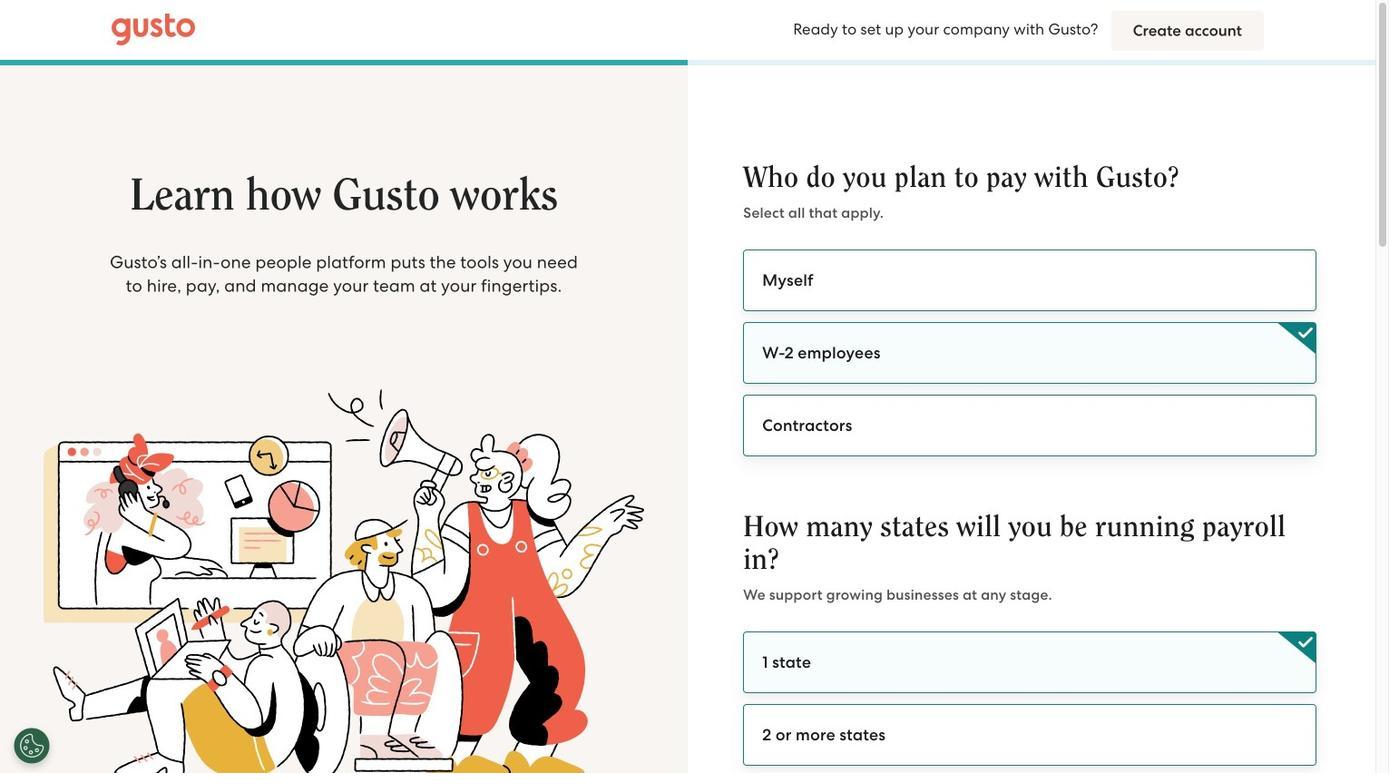 Task type: describe. For each thing, give the bounding box(es) containing it.
online payroll services, hr, and benefits | gusto image
[[112, 14, 195, 46]]

happy employers using hr operating systems image
[[0, 389, 688, 773]]



Task type: vqa. For each thing, say whether or not it's contained in the screenshot.
Online Payroll Services, Hr, And Benefits | Gusto image
yes



